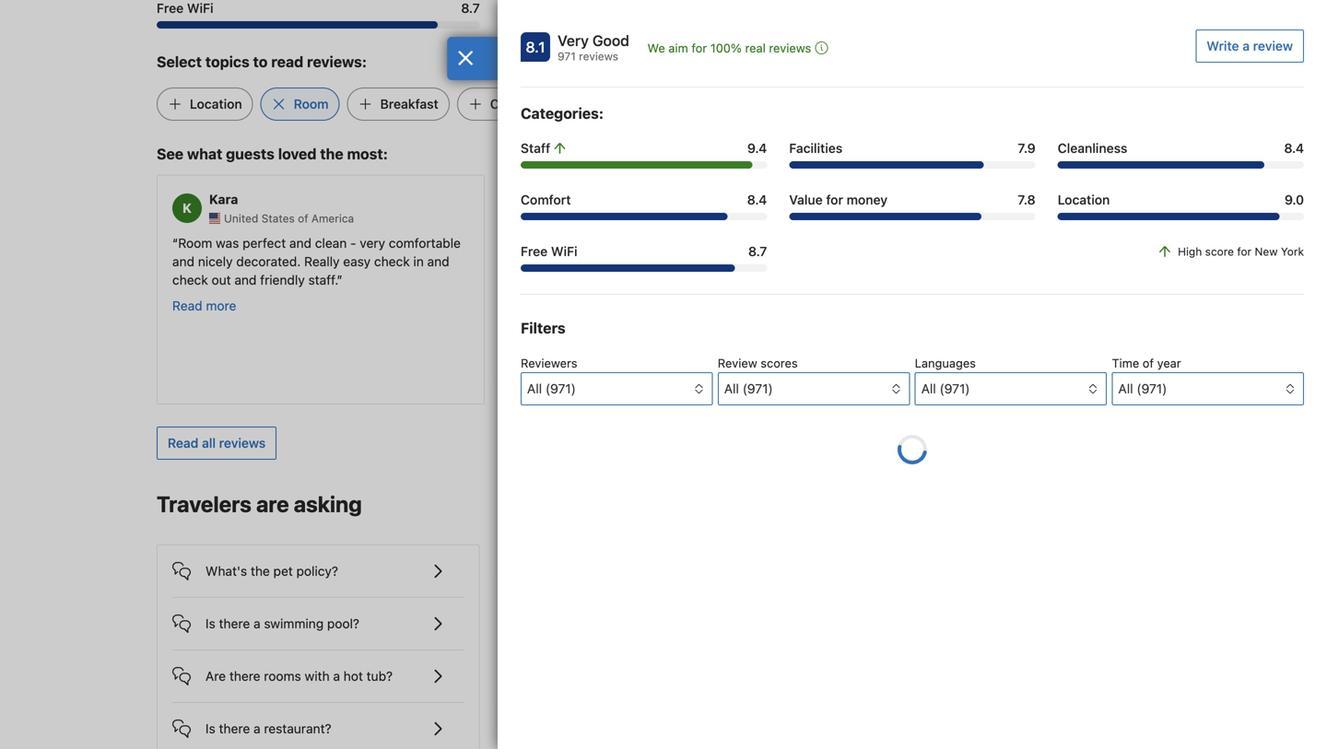 Task type: describe. For each thing, give the bounding box(es) containing it.
very
[[360, 235, 385, 251]]

(971) for review scores
[[743, 381, 773, 396]]

united states of america image for kara
[[209, 213, 220, 224]]

year
[[1157, 356, 1181, 370]]

united states of america for the
[[567, 212, 697, 225]]

comfort 8.4 meter
[[521, 213, 767, 220]]

all for reviewers
[[527, 381, 542, 396]]

24
[[858, 291, 874, 306]]

reviews inside "button"
[[769, 41, 811, 55]]

" room was perfect and clean - very comfortable and nicely decorated. really easy check in and check out and friendly staff.
[[172, 235, 461, 287]]

0 horizontal spatial wifi
[[187, 0, 213, 15]]

" very cool area and the team was super friendly and helpful.
[[515, 235, 800, 269]]

time of year
[[1112, 356, 1181, 370]]

new
[[1255, 245, 1278, 258]]

8.1
[[526, 38, 545, 56]]

a inside button
[[1243, 38, 1250, 53]]

was inside " room was perfect and clean - very comfortable and nicely decorated. really easy check in and check out and friendly staff.
[[216, 235, 239, 251]]

out
[[212, 272, 231, 287]]

pet
[[273, 564, 293, 579]]

3 america from the left
[[997, 212, 1040, 225]]

friendly inside " very cool area and the team was super friendly and helpful.
[[755, 235, 800, 251]]

hour
[[877, 291, 904, 306]]

of for united states of america image
[[984, 212, 994, 225]]

restaurant?
[[264, 721, 331, 736]]

is for is there a swimming pool?
[[206, 616, 215, 631]]

states for area
[[604, 212, 638, 225]]

clean!
[[858, 309, 896, 324]]

(971) for reviewers
[[546, 381, 576, 396]]

cleanliness 8.4 meter
[[1058, 161, 1304, 169]]

and up really
[[289, 235, 312, 251]]

filter reviews region
[[521, 317, 1304, 406]]

write a review button
[[1196, 29, 1304, 63]]

all (971) button for languages
[[915, 372, 1107, 406]]

of inside the filter reviews region
[[1143, 356, 1154, 370]]

are there rooms with a hot tub?
[[206, 669, 393, 684]]

read
[[271, 53, 303, 70]]

and right out
[[234, 272, 257, 287]]

free for free wifi 8.7 meter to the right
[[521, 244, 548, 259]]

review scores
[[718, 356, 798, 370]]

review categories element
[[521, 102, 604, 124]]

971
[[558, 50, 576, 63]]

pastries
[[1000, 328, 1047, 343]]

(971) for time of year
[[1137, 381, 1167, 396]]

scored 8.1 element
[[521, 32, 550, 62]]

value for money 7.8 meter
[[789, 213, 1036, 220]]

" for helpful.
[[583, 254, 589, 269]]

reviews:
[[307, 53, 367, 70]]

free wifi for free wifi 8.7 meter to the right
[[521, 244, 578, 259]]

and right area
[[609, 235, 632, 251]]

very good 971 reviews
[[558, 32, 629, 63]]

0 vertical spatial the
[[320, 145, 344, 163]]

hot
[[344, 669, 363, 684]]

clean
[[490, 96, 525, 111]]

very inside " very cool area and the team was super friendly and helpful.
[[521, 235, 548, 251]]

more for decorated.
[[206, 298, 236, 313]]

to inside location excellent. bed, linens, towels a 10. large bathroom. 24 hour desk service great! clean! coffee in morning nice, pastries pretty bad. yes to fruit.
[[858, 346, 870, 361]]

easy
[[343, 254, 371, 269]]

read more button for and
[[515, 278, 579, 297]]

1 vertical spatial check
[[172, 272, 208, 287]]

all for review scores
[[724, 381, 739, 396]]

service
[[940, 291, 983, 306]]

clean
[[315, 235, 347, 251]]

and left nicely
[[172, 254, 195, 269]]

staff 9.4 meter
[[521, 161, 767, 169]]

nice,
[[968, 328, 996, 343]]

is there a swimming pool? button
[[172, 598, 464, 635]]

read all reviews
[[168, 435, 266, 451]]

7.9
[[1018, 141, 1036, 156]]

read inside button
[[168, 435, 199, 451]]

staff
[[521, 141, 551, 156]]

yes
[[1120, 328, 1141, 343]]

" for very
[[515, 235, 521, 251]]

loved
[[278, 145, 317, 163]]

really
[[304, 254, 340, 269]]

we
[[648, 41, 665, 55]]

9.4
[[747, 141, 767, 156]]

staff.
[[308, 272, 337, 287]]

read down nicely
[[172, 298, 202, 313]]

most:
[[347, 145, 388, 163]]

review
[[718, 356, 757, 370]]

value for money
[[789, 192, 888, 207]]

is there a swimming pool?
[[206, 616, 359, 631]]

and down 'comfortable' on the top
[[427, 254, 450, 269]]

pretty
[[1051, 328, 1086, 343]]

high
[[1178, 245, 1202, 258]]

united states of america for clean
[[224, 212, 354, 225]]

a left restaurant?
[[254, 721, 261, 736]]

bed,
[[858, 254, 885, 269]]

all (971) button for time of year
[[1112, 372, 1304, 406]]

york
[[1281, 245, 1304, 258]]

read more for and
[[515, 280, 579, 295]]

reviewers
[[521, 356, 577, 370]]

" for decorated.
[[337, 272, 343, 287]]

swimming
[[264, 616, 324, 631]]

comfort
[[521, 192, 571, 207]]

what's
[[206, 564, 247, 579]]

america for -
[[311, 212, 354, 225]]

" for room
[[172, 235, 178, 251]]

what
[[187, 145, 222, 163]]

travelers
[[157, 491, 252, 517]]

of for united states of america icon associated with marie
[[641, 212, 651, 225]]

free wifi for leftmost free wifi 8.7 meter
[[157, 0, 213, 15]]

all
[[202, 435, 216, 451]]

rooms
[[264, 669, 301, 684]]

pool?
[[327, 616, 359, 631]]

marie
[[552, 192, 588, 207]]

facilities
[[789, 141, 843, 156]]

asking
[[294, 491, 362, 517]]

excellent.
[[918, 235, 975, 251]]

0 vertical spatial to
[[253, 53, 268, 70]]

morning
[[915, 328, 964, 343]]

0 horizontal spatial location
[[190, 96, 242, 111]]

reviews inside very good 971 reviews
[[579, 50, 619, 63]]

review
[[1253, 38, 1293, 53]]

real
[[745, 41, 766, 55]]

write a review
[[1207, 38, 1293, 53]]

languages
[[915, 356, 976, 370]]

are there rooms with a hot tub? button
[[172, 651, 464, 688]]

topics
[[205, 53, 250, 70]]

high score for new york
[[1178, 245, 1304, 258]]

we aim for 100% real reviews button
[[648, 39, 828, 57]]

see
[[157, 145, 184, 163]]

10.
[[983, 254, 1000, 269]]



Task type: locate. For each thing, give the bounding box(es) containing it.
to left read
[[253, 53, 268, 70]]

0 vertical spatial coffee
[[576, 96, 617, 111]]

0 horizontal spatial states
[[261, 212, 295, 225]]

super
[[718, 235, 751, 251]]

0 horizontal spatial 8.7
[[461, 0, 480, 15]]

0 horizontal spatial the
[[251, 564, 270, 579]]

good
[[593, 32, 629, 49]]

very inside very good 971 reviews
[[558, 32, 589, 49]]

0 horizontal spatial america
[[311, 212, 354, 225]]

2 america from the left
[[654, 212, 697, 225]]

united states of america
[[224, 212, 354, 225], [567, 212, 697, 225], [910, 212, 1040, 225]]

a left 10.
[[972, 254, 979, 269]]

1 is from the top
[[206, 616, 215, 631]]

the right loved
[[320, 145, 344, 163]]

friendly down decorated.
[[260, 272, 305, 287]]

9.0
[[1285, 192, 1304, 207]]

categories:
[[521, 105, 604, 122]]

free wifi 8.7 meter down 'team'
[[521, 265, 767, 272]]

" down area
[[583, 254, 589, 269]]

check
[[374, 254, 410, 269], [172, 272, 208, 287]]

(971) down reviewers
[[546, 381, 576, 396]]

cool
[[551, 235, 577, 251]]

1 horizontal spatial was
[[691, 235, 714, 251]]

1 vertical spatial for
[[826, 192, 843, 207]]

1 horizontal spatial "
[[583, 254, 589, 269]]

room down read
[[294, 96, 329, 111]]

for for we
[[692, 41, 707, 55]]

a
[[1243, 38, 1250, 53], [972, 254, 979, 269], [254, 616, 261, 631], [333, 669, 340, 684], [254, 721, 261, 736]]

wifi up 'select'
[[187, 0, 213, 15]]

is there a restaurant? button
[[172, 703, 464, 740]]

united
[[224, 212, 258, 225], [567, 212, 601, 225], [910, 212, 944, 225]]

america down 7.8
[[997, 212, 1040, 225]]

all (971) for time of year
[[1119, 381, 1167, 396]]

8.4 up 9.0
[[1284, 141, 1304, 156]]

all (971) button for review scores
[[718, 372, 910, 406]]

location excellent. bed, linens, towels a 10. large bathroom. 24 hour desk service great! clean! coffee in morning nice, pastries pretty bad. yes to fruit.
[[858, 235, 1141, 361]]

travelers are asking
[[157, 491, 362, 517]]

1 vertical spatial location
[[1058, 192, 1110, 207]]

(971) down languages
[[940, 381, 970, 396]]

2 vertical spatial the
[[251, 564, 270, 579]]

1 horizontal spatial 8.7
[[748, 244, 767, 259]]

was inside " very cool area and the team was super friendly and helpful.
[[691, 235, 714, 251]]

1 vertical spatial friendly
[[260, 272, 305, 287]]

1 all (971) button from the left
[[521, 372, 713, 406]]

location down cleanliness
[[1058, 192, 1110, 207]]

0 vertical spatial free wifi
[[157, 0, 213, 15]]

1 horizontal spatial very
[[558, 32, 589, 49]]

location down topics
[[190, 96, 242, 111]]

" down really
[[337, 272, 343, 287]]

1 vertical spatial 8.7
[[748, 244, 767, 259]]

read down fruit. at top right
[[858, 372, 888, 387]]

more down out
[[206, 298, 236, 313]]

bathroom.
[[895, 272, 956, 287]]

free wifi
[[157, 0, 213, 15], [521, 244, 578, 259]]

2 horizontal spatial the
[[635, 235, 654, 251]]

1 vertical spatial "
[[337, 272, 343, 287]]

fruit.
[[874, 346, 900, 361]]

read more down out
[[172, 298, 236, 313]]

3 united states of america from the left
[[910, 212, 1040, 225]]

bad.
[[1090, 328, 1116, 343]]

" inside " room was perfect and clean - very comfortable and nicely decorated. really easy check in and check out and friendly staff.
[[172, 235, 178, 251]]

2 all (971) button from the left
[[718, 372, 910, 406]]

all (971) down 'time of year'
[[1119, 381, 1167, 396]]

free wifi 8.7 meter up reviews:
[[157, 21, 480, 28]]

1 horizontal spatial free
[[521, 244, 548, 259]]

in down 'comfortable' on the top
[[413, 254, 424, 269]]

for right the aim
[[692, 41, 707, 55]]

2 all (971) from the left
[[724, 381, 773, 396]]

of up " room was perfect and clean - very comfortable and nicely decorated. really easy check in and check out and friendly staff.
[[298, 212, 308, 225]]

k
[[183, 201, 192, 216]]

all (971) down languages
[[921, 381, 970, 396]]

1 horizontal spatial united states of america
[[567, 212, 697, 225]]

free wifi 8.7 meter
[[157, 21, 480, 28], [521, 265, 767, 272]]

1 horizontal spatial united states of america image
[[552, 213, 563, 224]]

1 vertical spatial in
[[901, 328, 912, 343]]

the left pet
[[251, 564, 270, 579]]

all (971) down review scores
[[724, 381, 773, 396]]

tub?
[[367, 669, 393, 684]]

there for are there rooms with a hot tub?
[[229, 669, 260, 684]]

check left out
[[172, 272, 208, 287]]

to left fruit. at top right
[[858, 346, 870, 361]]

friendly right super on the top right
[[755, 235, 800, 251]]

" left cool
[[515, 235, 521, 251]]

0 vertical spatial free
[[157, 0, 184, 15]]

1 horizontal spatial free wifi
[[521, 244, 578, 259]]

3 all (971) button from the left
[[915, 372, 1107, 406]]

2 horizontal spatial for
[[1237, 245, 1252, 258]]

1 united states of america image from the left
[[209, 213, 220, 224]]

america up clean
[[311, 212, 354, 225]]

4 all (971) from the left
[[1119, 381, 1167, 396]]

for left "new" at right
[[1237, 245, 1252, 258]]

friendly inside " room was perfect and clean - very comfortable and nicely decorated. really easy check in and check out and friendly staff.
[[260, 272, 305, 287]]

read more down fruit. at top right
[[858, 372, 922, 387]]

" inside " very cool area and the team was super friendly and helpful.
[[515, 235, 521, 251]]

select
[[157, 53, 202, 70]]

0 vertical spatial "
[[583, 254, 589, 269]]

0 horizontal spatial united states of america
[[224, 212, 354, 225]]

united states of america up excellent.
[[910, 212, 1040, 225]]

2 united from the left
[[567, 212, 601, 225]]

1 united from the left
[[224, 212, 258, 225]]

read more down helpful.
[[515, 280, 579, 295]]

time
[[1112, 356, 1140, 370]]

was right 'team'
[[691, 235, 714, 251]]

1 horizontal spatial coffee
[[858, 328, 898, 343]]

1 (971) from the left
[[546, 381, 576, 396]]

read more for nicely
[[172, 298, 236, 313]]

location 9.0 meter
[[1058, 213, 1304, 220]]

0 vertical spatial location
[[190, 96, 242, 111]]

america
[[311, 212, 354, 225], [654, 212, 697, 225], [997, 212, 1040, 225]]

there down are
[[219, 721, 250, 736]]

2 vertical spatial there
[[219, 721, 250, 736]]

(971) down review scores
[[743, 381, 773, 396]]

" left perfect
[[172, 235, 178, 251]]

states up perfect
[[261, 212, 295, 225]]

8.7
[[461, 0, 480, 15], [748, 244, 767, 259]]

are
[[206, 669, 226, 684]]

4 all from the left
[[1119, 381, 1133, 396]]

0 horizontal spatial for
[[692, 41, 707, 55]]

helpful.
[[541, 254, 583, 269]]

decorated.
[[236, 254, 301, 269]]

united down marie
[[567, 212, 601, 225]]

america up 'team'
[[654, 212, 697, 225]]

0 horizontal spatial free
[[157, 0, 184, 15]]

0 vertical spatial in
[[413, 254, 424, 269]]

0 vertical spatial very
[[558, 32, 589, 49]]

0 horizontal spatial to
[[253, 53, 268, 70]]

0 vertical spatial there
[[219, 616, 250, 631]]

of for united states of america icon associated with kara
[[298, 212, 308, 225]]

was up nicely
[[216, 235, 239, 251]]

there for is there a swimming pool?
[[219, 616, 250, 631]]

(971)
[[546, 381, 576, 396], [743, 381, 773, 396], [940, 381, 970, 396], [1137, 381, 1167, 396]]

states
[[261, 212, 295, 225], [604, 212, 638, 225], [947, 212, 980, 225]]

1 vertical spatial there
[[229, 669, 260, 684]]

1 vertical spatial 8.4
[[747, 192, 767, 207]]

filters
[[521, 319, 566, 337]]

1 horizontal spatial room
[[294, 96, 329, 111]]

2 vertical spatial read more
[[858, 372, 922, 387]]

1 vertical spatial wifi
[[551, 244, 578, 259]]

8.7 up the close image
[[461, 0, 480, 15]]

1 vertical spatial free wifi
[[521, 244, 578, 259]]

1 horizontal spatial location
[[864, 235, 915, 251]]

2 " from the left
[[515, 235, 521, 251]]

3 all from the left
[[921, 381, 936, 396]]

a inside location excellent. bed, linens, towels a 10. large bathroom. 24 hour desk service great! clean! coffee in morning nice, pastries pretty bad. yes to fruit.
[[972, 254, 979, 269]]

read more button
[[515, 278, 579, 297], [172, 297, 236, 315], [858, 370, 922, 389]]

more down helpful.
[[549, 280, 579, 295]]

with
[[305, 669, 330, 684]]

there
[[219, 616, 250, 631], [229, 669, 260, 684], [219, 721, 250, 736]]

free left cool
[[521, 244, 548, 259]]

all (971) button down scores
[[718, 372, 910, 406]]

1 vertical spatial to
[[858, 346, 870, 361]]

2 was from the left
[[691, 235, 714, 251]]

8.7 for free wifi 8.7 meter to the right
[[748, 244, 767, 259]]

see what guests loved the most:
[[157, 145, 388, 163]]

united states of america image
[[895, 213, 906, 224]]

read all reviews button
[[157, 427, 277, 460]]

0 horizontal spatial reviews
[[219, 435, 266, 451]]

money
[[847, 192, 888, 207]]

2 vertical spatial location
[[864, 235, 915, 251]]

towels
[[931, 254, 969, 269]]

of up 10.
[[984, 212, 994, 225]]

states up area
[[604, 212, 638, 225]]

2 united states of america from the left
[[567, 212, 697, 225]]

3 united from the left
[[910, 212, 944, 225]]

reviews right real
[[769, 41, 811, 55]]

all (971) down reviewers
[[527, 381, 576, 396]]

0 vertical spatial friendly
[[755, 235, 800, 251]]

0 horizontal spatial read more button
[[172, 297, 236, 315]]

0 horizontal spatial 8.4
[[747, 192, 767, 207]]

8.7 for leftmost free wifi 8.7 meter
[[461, 0, 480, 15]]

0 horizontal spatial more
[[206, 298, 236, 313]]

0 vertical spatial for
[[692, 41, 707, 55]]

all (971) button down year
[[1112, 372, 1304, 406]]

what's the pet policy?
[[206, 564, 338, 579]]

location inside location excellent. bed, linens, towels a 10. large bathroom. 24 hour desk service great! clean! coffee in morning nice, pastries pretty bad. yes to fruit.
[[864, 235, 915, 251]]

united down "kara"
[[224, 212, 258, 225]]

1 horizontal spatial the
[[320, 145, 344, 163]]

1 horizontal spatial united
[[567, 212, 601, 225]]

of up " very cool area and the team was super friendly and helpful. in the top of the page
[[641, 212, 651, 225]]

all down review
[[724, 381, 739, 396]]

states for perfect
[[261, 212, 295, 225]]

for for high
[[1237, 245, 1252, 258]]

united for kara
[[224, 212, 258, 225]]

2 horizontal spatial location
[[1058, 192, 1110, 207]]

large
[[858, 272, 892, 287]]

8.7 right 'team'
[[748, 244, 767, 259]]

in
[[413, 254, 424, 269], [901, 328, 912, 343]]

1 horizontal spatial "
[[515, 235, 521, 251]]

all for time of year
[[1119, 381, 1133, 396]]

1 all (971) from the left
[[527, 381, 576, 396]]

1 vertical spatial more
[[206, 298, 236, 313]]

are
[[256, 491, 289, 517]]

is for is there a restaurant?
[[206, 721, 215, 736]]

1 horizontal spatial america
[[654, 212, 697, 225]]

reviews down good
[[579, 50, 619, 63]]

rated very good element
[[558, 29, 629, 52]]

coffee down clean!
[[858, 328, 898, 343]]

and left helpful.
[[515, 254, 537, 269]]

states up excellent.
[[947, 212, 980, 225]]

the inside what's the pet policy? button
[[251, 564, 270, 579]]

1 horizontal spatial to
[[858, 346, 870, 361]]

a left the hot
[[333, 669, 340, 684]]

united states of america up perfect
[[224, 212, 354, 225]]

all (971)
[[527, 381, 576, 396], [724, 381, 773, 396], [921, 381, 970, 396], [1119, 381, 1167, 396]]

1 states from the left
[[261, 212, 295, 225]]

united for marie
[[567, 212, 601, 225]]

(971) for languages
[[940, 381, 970, 396]]

1 horizontal spatial wifi
[[551, 244, 578, 259]]

in inside location excellent. bed, linens, towels a 10. large bathroom. 24 hour desk service great! clean! coffee in morning nice, pastries pretty bad. yes to fruit.
[[901, 328, 912, 343]]

8.4
[[1284, 141, 1304, 156], [747, 192, 767, 207]]

more for helpful.
[[549, 280, 579, 295]]

more
[[549, 280, 579, 295], [206, 298, 236, 313], [892, 372, 922, 387]]

read left all
[[168, 435, 199, 451]]

0 vertical spatial read more
[[515, 280, 579, 295]]

0 horizontal spatial read more
[[172, 298, 236, 313]]

2 horizontal spatial read more
[[858, 372, 922, 387]]

there down what's
[[219, 616, 250, 631]]

all for languages
[[921, 381, 936, 396]]

2 states from the left
[[604, 212, 638, 225]]

free wifi up 'select'
[[157, 0, 213, 15]]

reviews inside button
[[219, 435, 266, 451]]

8.4 for cleanliness
[[1284, 141, 1304, 156]]

more down fruit. at top right
[[892, 372, 922, 387]]

very left cool
[[521, 235, 548, 251]]

is
[[206, 616, 215, 631], [206, 721, 215, 736]]

all down reviewers
[[527, 381, 542, 396]]

0 vertical spatial room
[[294, 96, 329, 111]]

0 horizontal spatial free wifi
[[157, 0, 213, 15]]

1 horizontal spatial read more button
[[515, 278, 579, 297]]

1 horizontal spatial for
[[826, 192, 843, 207]]

check down very
[[374, 254, 410, 269]]

in left morning
[[901, 328, 912, 343]]

1 " from the left
[[172, 235, 178, 251]]

1 vertical spatial free wifi 8.7 meter
[[521, 265, 767, 272]]

4 all (971) button from the left
[[1112, 372, 1304, 406]]

coffee down very good 971 reviews
[[576, 96, 617, 111]]

all (971) button down pastries at the top right of the page
[[915, 372, 1107, 406]]

2 horizontal spatial read more button
[[858, 370, 922, 389]]

3 (971) from the left
[[940, 381, 970, 396]]

read more button down fruit. at top right
[[858, 370, 922, 389]]

a left "swimming"
[[254, 616, 261, 631]]

perfect
[[243, 235, 286, 251]]

facilities 7.9 meter
[[789, 161, 1036, 169]]

read more button for nicely
[[172, 297, 236, 315]]

0 horizontal spatial was
[[216, 235, 239, 251]]

score
[[1205, 245, 1234, 258]]

0 horizontal spatial free wifi 8.7 meter
[[157, 21, 480, 28]]

0 horizontal spatial united
[[224, 212, 258, 225]]

2 horizontal spatial reviews
[[769, 41, 811, 55]]

1 vertical spatial is
[[206, 721, 215, 736]]

for inside "button"
[[692, 41, 707, 55]]

united states of america image for marie
[[552, 213, 563, 224]]

free up 'select'
[[157, 0, 184, 15]]

free for leftmost free wifi 8.7 meter
[[157, 0, 184, 15]]

1 all from the left
[[527, 381, 542, 396]]

aim
[[669, 41, 688, 55]]

all (971) button down reviewers
[[521, 372, 713, 406]]

1 vertical spatial free
[[521, 244, 548, 259]]

we aim for 100% real reviews
[[648, 41, 811, 55]]

free
[[157, 0, 184, 15], [521, 244, 548, 259]]

1 united states of america from the left
[[224, 212, 354, 225]]

0 vertical spatial wifi
[[187, 0, 213, 15]]

0 horizontal spatial united states of america image
[[209, 213, 220, 224]]

7.8
[[1018, 192, 1036, 207]]

2 all from the left
[[724, 381, 739, 396]]

reviews right all
[[219, 435, 266, 451]]

2 horizontal spatial states
[[947, 212, 980, 225]]

1 was from the left
[[216, 235, 239, 251]]

linens,
[[889, 254, 927, 269]]

free wifi left area
[[521, 244, 578, 259]]

1 vertical spatial the
[[635, 235, 654, 251]]

united states of america image down "kara"
[[209, 213, 220, 224]]

comfortable
[[389, 235, 461, 251]]

2 horizontal spatial more
[[892, 372, 922, 387]]

is down are
[[206, 721, 215, 736]]

1 vertical spatial coffee
[[858, 328, 898, 343]]

all (971) for review scores
[[724, 381, 773, 396]]

america for team
[[654, 212, 697, 225]]

3 all (971) from the left
[[921, 381, 970, 396]]

the down comfort 8.4 meter
[[635, 235, 654, 251]]

write
[[1207, 38, 1239, 53]]

coffee inside location excellent. bed, linens, towels a 10. large bathroom. 24 hour desk service great! clean! coffee in morning nice, pastries pretty bad. yes to fruit.
[[858, 328, 898, 343]]

(971) down 'time of year'
[[1137, 381, 1167, 396]]

1 horizontal spatial read more
[[515, 280, 579, 295]]

in inside " room was perfect and clean - very comfortable and nicely decorated. really easy check in and check out and friendly staff.
[[413, 254, 424, 269]]

2 horizontal spatial america
[[997, 212, 1040, 225]]

cleanliness
[[1058, 141, 1128, 156]]

0 horizontal spatial coffee
[[576, 96, 617, 111]]

all (971) button
[[521, 372, 713, 406], [718, 372, 910, 406], [915, 372, 1107, 406], [1112, 372, 1304, 406]]

room inside " room was perfect and clean - very comfortable and nicely decorated. really easy check in and check out and friendly staff.
[[178, 235, 212, 251]]

0 vertical spatial is
[[206, 616, 215, 631]]

there right are
[[229, 669, 260, 684]]

all down languages
[[921, 381, 936, 396]]

2 horizontal spatial united
[[910, 212, 944, 225]]

what's the pet policy? button
[[172, 546, 464, 582]]

a right the write on the right top of page
[[1243, 38, 1250, 53]]

0 horizontal spatial "
[[172, 235, 178, 251]]

is there a restaurant?
[[206, 721, 331, 736]]

all (971) button for reviewers
[[521, 372, 713, 406]]

3 states from the left
[[947, 212, 980, 225]]

100%
[[710, 41, 742, 55]]

2 vertical spatial for
[[1237, 245, 1252, 258]]

read more
[[515, 280, 579, 295], [172, 298, 236, 313], [858, 372, 922, 387]]

"
[[172, 235, 178, 251], [515, 235, 521, 251]]

location up bed,
[[864, 235, 915, 251]]

1 horizontal spatial states
[[604, 212, 638, 225]]

united states of america image
[[209, 213, 220, 224], [552, 213, 563, 224]]

-
[[350, 235, 356, 251]]

for right value
[[826, 192, 843, 207]]

this is a carousel with rotating slides. it displays featured reviews of the property. use the next and previous buttons to navigate. region
[[142, 167, 1185, 412]]

0 vertical spatial 8.4
[[1284, 141, 1304, 156]]

4 (971) from the left
[[1137, 381, 1167, 396]]

select topics to read reviews:
[[157, 53, 367, 70]]

2 united states of america image from the left
[[552, 213, 563, 224]]

there for is there a restaurant?
[[219, 721, 250, 736]]

1 horizontal spatial check
[[374, 254, 410, 269]]

1 horizontal spatial free wifi 8.7 meter
[[521, 265, 767, 272]]

1 america from the left
[[311, 212, 354, 225]]

very
[[558, 32, 589, 49], [521, 235, 548, 251]]

0 horizontal spatial room
[[178, 235, 212, 251]]

read down helpful.
[[515, 280, 545, 295]]

read more button down helpful.
[[515, 278, 579, 297]]

wifi left area
[[551, 244, 578, 259]]

1 horizontal spatial reviews
[[579, 50, 619, 63]]

all (971) for reviewers
[[527, 381, 576, 396]]

1 horizontal spatial more
[[549, 280, 579, 295]]

close image
[[457, 51, 474, 65]]

1 vertical spatial room
[[178, 235, 212, 251]]

of left year
[[1143, 356, 1154, 370]]

the inside " very cool area and the team was super friendly and helpful.
[[635, 235, 654, 251]]

value
[[789, 192, 823, 207]]

2 is from the top
[[206, 721, 215, 736]]

2 (971) from the left
[[743, 381, 773, 396]]

8.4 for comfort
[[747, 192, 767, 207]]

is up are
[[206, 616, 215, 631]]

0 vertical spatial check
[[374, 254, 410, 269]]

all down time
[[1119, 381, 1133, 396]]

united states of america image down 'comfort'
[[552, 213, 563, 224]]

0 vertical spatial 8.7
[[461, 0, 480, 15]]

1 horizontal spatial in
[[901, 328, 912, 343]]

united states of america up " very cool area and the team was super friendly and helpful. in the top of the page
[[567, 212, 697, 225]]

all (971) for languages
[[921, 381, 970, 396]]

nicely
[[198, 254, 233, 269]]



Task type: vqa. For each thing, say whether or not it's contained in the screenshot.
Brad Klo Genius Level 1
no



